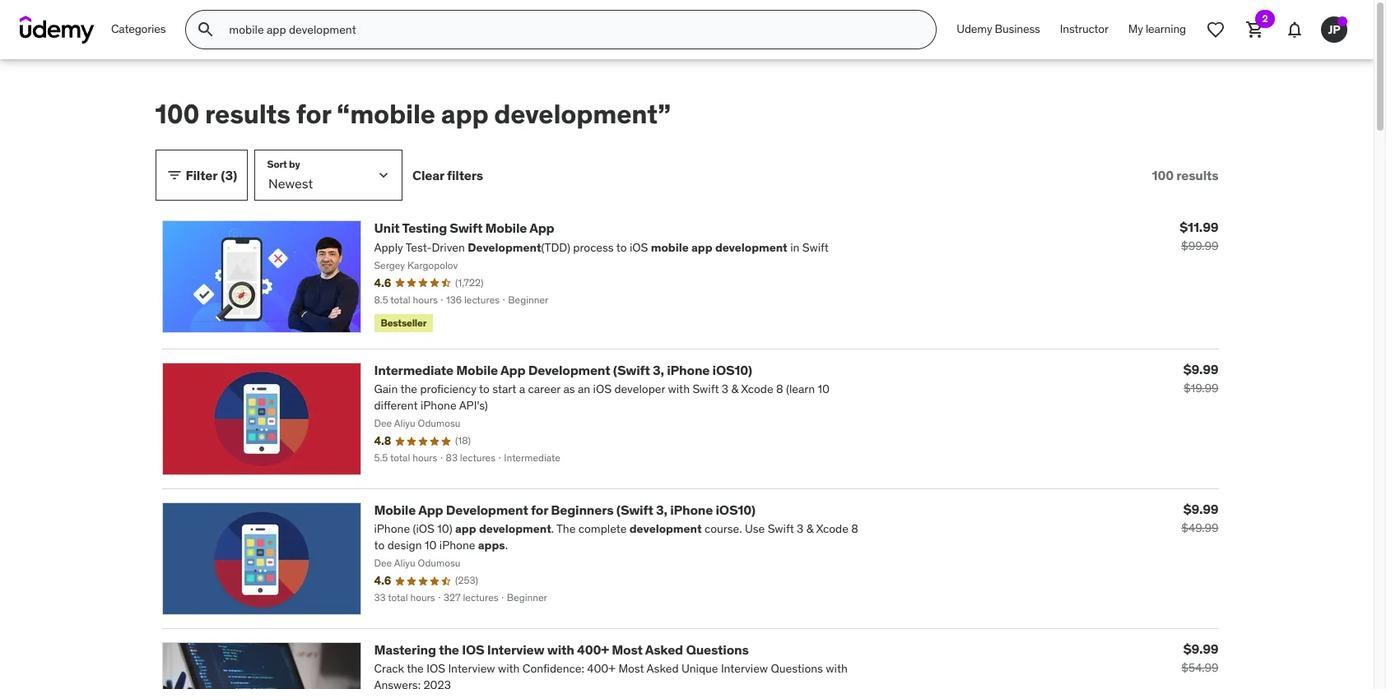 Task type: locate. For each thing, give the bounding box(es) containing it.
ios10)
[[713, 362, 752, 379], [716, 502, 755, 519]]

results
[[205, 97, 290, 131], [1177, 167, 1219, 183]]

3,
[[653, 362, 664, 379], [656, 502, 667, 519]]

mastering the ios interview with 400+ most asked questions link
[[374, 642, 749, 659]]

for
[[296, 97, 331, 131], [531, 502, 548, 519]]

unit
[[374, 220, 400, 237]]

(swift
[[613, 362, 650, 379], [616, 502, 653, 519]]

asked
[[645, 642, 683, 659]]

100 results status
[[1152, 167, 1219, 184]]

1 $9.99 from the top
[[1184, 361, 1219, 378]]

mastering
[[374, 642, 436, 659]]

1 horizontal spatial app
[[500, 362, 525, 379]]

1 vertical spatial results
[[1177, 167, 1219, 183]]

results up $11.99
[[1177, 167, 1219, 183]]

0 vertical spatial (swift
[[613, 362, 650, 379]]

3 $9.99 from the top
[[1184, 641, 1219, 658]]

categories
[[111, 22, 166, 36]]

0 vertical spatial results
[[205, 97, 290, 131]]

jp
[[1328, 22, 1341, 37]]

100 for 100 results
[[1152, 167, 1174, 183]]

$11.99 $99.99
[[1180, 219, 1219, 254]]

0 vertical spatial $9.99
[[1184, 361, 1219, 378]]

results inside status
[[1177, 167, 1219, 183]]

my learning
[[1128, 22, 1186, 36]]

$9.99
[[1184, 361, 1219, 378], [1184, 501, 1219, 518], [1184, 641, 1219, 658]]

learning
[[1146, 22, 1186, 36]]

1 vertical spatial app
[[500, 362, 525, 379]]

2 link
[[1236, 10, 1275, 49]]

2 vertical spatial $9.99
[[1184, 641, 1219, 658]]

instructor
[[1060, 22, 1109, 36]]

0 vertical spatial app
[[529, 220, 554, 237]]

$9.99 up $19.99
[[1184, 361, 1219, 378]]

0 vertical spatial 100
[[155, 97, 199, 131]]

2 vertical spatial app
[[418, 502, 443, 519]]

clear filters
[[412, 167, 483, 183]]

$54.99
[[1182, 661, 1219, 676]]

1 vertical spatial 100
[[1152, 167, 1174, 183]]

1 horizontal spatial for
[[531, 502, 548, 519]]

$9.99 up $49.99
[[1184, 501, 1219, 518]]

iphone
[[667, 362, 710, 379], [670, 502, 713, 519]]

ios
[[462, 642, 484, 659]]

1 vertical spatial (swift
[[616, 502, 653, 519]]

100
[[155, 97, 199, 131], [1152, 167, 1174, 183]]

(3)
[[221, 167, 237, 183]]

1 vertical spatial $9.99
[[1184, 501, 1219, 518]]

400+
[[577, 642, 609, 659]]

0 horizontal spatial for
[[296, 97, 331, 131]]

0 horizontal spatial results
[[205, 97, 290, 131]]

interview
[[487, 642, 544, 659]]

development
[[528, 362, 610, 379], [446, 502, 528, 519]]

1 horizontal spatial 100
[[1152, 167, 1174, 183]]

intermediate mobile app development (swift 3, iphone ios10)
[[374, 362, 752, 379]]

2 $9.99 from the top
[[1184, 501, 1219, 518]]

results up (3)
[[205, 97, 290, 131]]

beginners
[[551, 502, 614, 519]]

for left "beginners"
[[531, 502, 548, 519]]

small image
[[166, 167, 182, 184]]

jp link
[[1315, 10, 1354, 49]]

unit testing swift mobile app
[[374, 220, 554, 237]]

testing
[[402, 220, 447, 237]]

100 inside 100 results status
[[1152, 167, 1174, 183]]

$9.99 $19.99
[[1184, 361, 1219, 396]]

2 horizontal spatial app
[[529, 220, 554, 237]]

instructor link
[[1050, 10, 1119, 49]]

the
[[439, 642, 459, 659]]

$9.99 inside $9.99 $54.99
[[1184, 641, 1219, 658]]

0 vertical spatial for
[[296, 97, 331, 131]]

my
[[1128, 22, 1143, 36]]

categories button
[[101, 10, 176, 49]]

filter (3)
[[186, 167, 237, 183]]

for left the "mobile
[[296, 97, 331, 131]]

you have alerts image
[[1338, 16, 1348, 26]]

0 vertical spatial mobile
[[485, 220, 527, 237]]

$9.99 up $54.99
[[1184, 641, 1219, 658]]

Search for anything text field
[[226, 16, 916, 44]]

wishlist image
[[1206, 20, 1226, 40]]

$9.99 inside $9.99 $49.99
[[1184, 501, 1219, 518]]

1 horizontal spatial results
[[1177, 167, 1219, 183]]

app
[[529, 220, 554, 237], [500, 362, 525, 379], [418, 502, 443, 519]]

0 vertical spatial 3,
[[653, 362, 664, 379]]

0 horizontal spatial 100
[[155, 97, 199, 131]]

100 for 100 results for "mobile app development"
[[155, 97, 199, 131]]

mobile
[[485, 220, 527, 237], [456, 362, 498, 379], [374, 502, 416, 519]]

1 vertical spatial 3,
[[656, 502, 667, 519]]

most
[[612, 642, 643, 659]]

intermediate mobile app development (swift 3, iphone ios10) link
[[374, 362, 752, 379]]



Task type: describe. For each thing, give the bounding box(es) containing it.
0 vertical spatial development
[[528, 362, 610, 379]]

udemy
[[957, 22, 992, 36]]

$49.99
[[1181, 521, 1219, 536]]

0 vertical spatial iphone
[[667, 362, 710, 379]]

1 vertical spatial for
[[531, 502, 548, 519]]

submit search image
[[196, 20, 216, 40]]

mastering the ios interview with 400+ most asked questions
[[374, 642, 749, 659]]

$9.99 for ios10)
[[1184, 501, 1219, 518]]

1 vertical spatial ios10)
[[716, 502, 755, 519]]

filters
[[447, 167, 483, 183]]

$99.99
[[1181, 239, 1219, 254]]

$9.99 for questions
[[1184, 641, 1219, 658]]

my learning link
[[1119, 10, 1196, 49]]

questions
[[686, 642, 749, 659]]

clear
[[412, 167, 444, 183]]

intermediate
[[374, 362, 454, 379]]

notifications image
[[1285, 20, 1305, 40]]

udemy business
[[957, 22, 1040, 36]]

filter
[[186, 167, 218, 183]]

$19.99
[[1184, 381, 1219, 396]]

shopping cart with 2 items image
[[1245, 20, 1265, 40]]

udemy business link
[[947, 10, 1050, 49]]

2
[[1262, 12, 1268, 25]]

mobile app development for beginners (swift 3, iphone ios10) link
[[374, 502, 755, 519]]

udemy image
[[20, 16, 95, 44]]

100 results
[[1152, 167, 1219, 183]]

$9.99 $54.99
[[1182, 641, 1219, 676]]

1 vertical spatial mobile
[[456, 362, 498, 379]]

clear filters button
[[412, 150, 483, 201]]

1 vertical spatial iphone
[[670, 502, 713, 519]]

"mobile
[[337, 97, 435, 131]]

100 results for "mobile app development"
[[155, 97, 671, 131]]

$11.99
[[1180, 219, 1219, 236]]

$9.99 $49.99
[[1181, 501, 1219, 536]]

mobile app development for beginners (swift 3, iphone ios10)
[[374, 502, 755, 519]]

results for 100 results for "mobile app development"
[[205, 97, 290, 131]]

0 vertical spatial ios10)
[[713, 362, 752, 379]]

with
[[547, 642, 574, 659]]

business
[[995, 22, 1040, 36]]

swift
[[450, 220, 483, 237]]

0 horizontal spatial app
[[418, 502, 443, 519]]

app
[[441, 97, 488, 131]]

unit testing swift mobile app link
[[374, 220, 554, 237]]

results for 100 results
[[1177, 167, 1219, 183]]

1 vertical spatial development
[[446, 502, 528, 519]]

2 vertical spatial mobile
[[374, 502, 416, 519]]

development"
[[494, 97, 671, 131]]



Task type: vqa. For each thing, say whether or not it's contained in the screenshot.
the Hard inside the zbrush hard surface sculpting for beginners be able to model and sculpt all sorts of hard surface props using zbrush.
no



